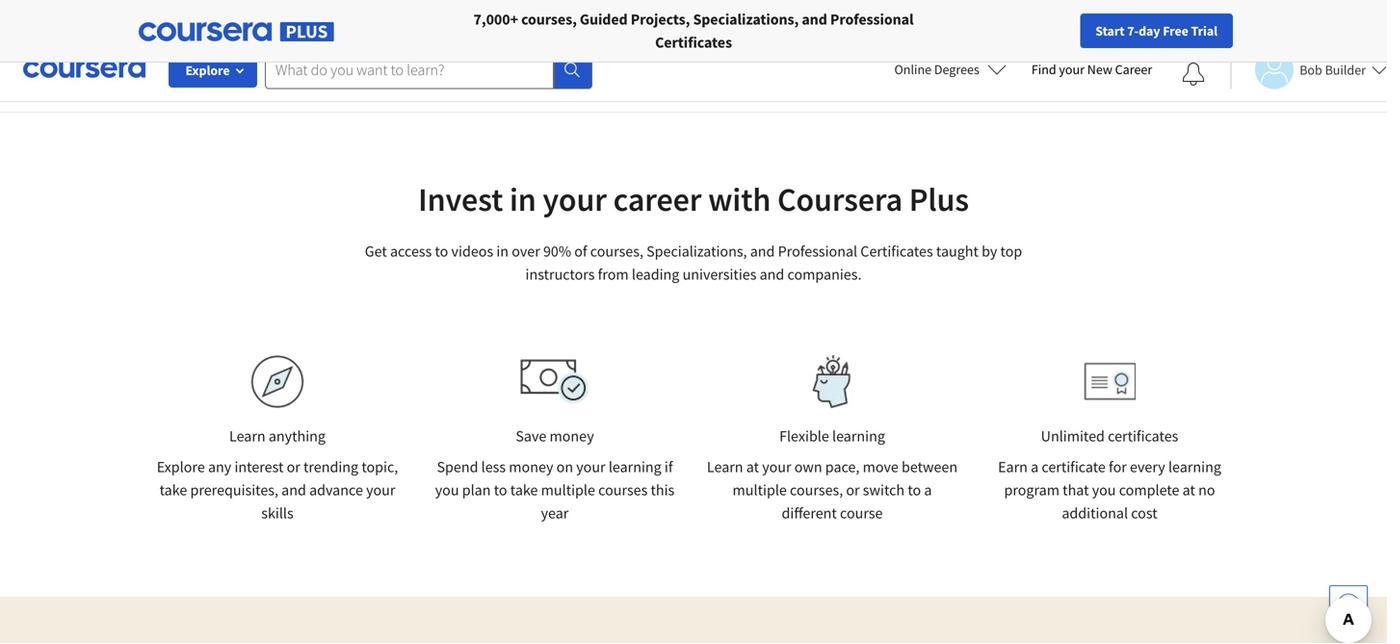 Task type: vqa. For each thing, say whether or not it's contained in the screenshot.
bottom Annual
no



Task type: describe. For each thing, give the bounding box(es) containing it.
invest
[[418, 179, 503, 220]]

at inside learn at your own pace, move between multiple courses, or switch to a different course
[[746, 458, 759, 477]]

a inside learn at your own pace, move between multiple courses, or switch to a different course
[[924, 481, 932, 500]]

university of michigan image
[[678, 20, 729, 73]]

trending
[[303, 458, 359, 477]]

switch
[[863, 481, 905, 500]]

certificate
[[1042, 458, 1106, 477]]

less
[[481, 458, 506, 477]]

free
[[1163, 22, 1189, 40]]

topic,
[[362, 458, 398, 477]]

7,000+
[[474, 10, 518, 29]]

or inside the explore any interest or trending topic, take prerequisites, and advance your skills
[[287, 458, 300, 477]]

professional inside 7,000+ courses, guided projects, specializations, and professional certificates
[[830, 10, 914, 29]]

explore any interest or trending topic, take prerequisites, and advance your skills
[[157, 458, 398, 523]]

leading
[[632, 265, 680, 284]]

learn at your own pace, move between multiple courses, or switch to a different course
[[707, 458, 958, 523]]

new
[[1087, 61, 1113, 78]]

take inside spend less money on your learning if you plan to take multiple courses this year
[[510, 481, 538, 500]]

at inside earn a certificate for every learning program that you complete at no additional cost
[[1183, 481, 1196, 500]]

get
[[365, 242, 387, 261]]

governments link
[[408, 0, 534, 39]]

own
[[795, 458, 822, 477]]

career
[[613, 179, 702, 220]]

johns hopkins university image
[[1056, 29, 1239, 65]]

for businesses
[[159, 10, 254, 29]]

and inside 7,000+ courses, guided projects, specializations, and professional certificates
[[802, 10, 827, 29]]

over
[[512, 242, 540, 261]]

additional
[[1062, 504, 1128, 523]]

to inside get access to videos in over 90% of courses, specializations, and professional certificates taught by top instructors from leading universities and companies.
[[435, 242, 448, 261]]

projects,
[[631, 10, 690, 29]]

your inside learn at your own pace, move between multiple courses, or switch to a different course
[[762, 458, 791, 477]]

advance
[[309, 481, 363, 500]]

online degrees
[[895, 61, 980, 78]]

7-
[[1127, 22, 1139, 40]]

find
[[1032, 61, 1056, 78]]

day
[[1139, 22, 1160, 40]]

for for businesses
[[159, 10, 180, 29]]

learning for earn a certificate for every learning program that you complete at no additional cost
[[1169, 458, 1222, 477]]

a inside earn a certificate for every learning program that you complete at no additional cost
[[1031, 458, 1039, 477]]

your inside the explore any interest or trending topic, take prerequisites, and advance your skills
[[366, 481, 395, 500]]

earn
[[998, 458, 1028, 477]]

for
[[1109, 458, 1127, 477]]

certificates
[[1108, 427, 1179, 446]]

coursera image
[[23, 54, 145, 85]]

courses, inside 7,000+ courses, guided projects, specializations, and professional certificates
[[521, 10, 577, 29]]

skills
[[261, 504, 294, 523]]

and inside the explore any interest or trending topic, take prerequisites, and advance your skills
[[281, 481, 306, 500]]

help center image
[[1337, 593, 1360, 617]]

flexible learning image
[[799, 356, 866, 408]]

flexible learning
[[779, 427, 885, 446]]

you inside earn a certificate for every learning program that you complete at no additional cost
[[1092, 481, 1116, 500]]

builder
[[1325, 61, 1366, 79]]

spend less money on your learning if you plan to take multiple courses this year
[[435, 458, 675, 523]]

from
[[598, 265, 629, 284]]

instructors
[[526, 265, 595, 284]]

spend
[[437, 458, 478, 477]]

anything
[[269, 427, 326, 446]]

plan
[[462, 481, 491, 500]]

your up "of"
[[543, 179, 607, 220]]

unlimited
[[1041, 427, 1105, 446]]

cost
[[1131, 504, 1158, 523]]

sas image
[[791, 31, 865, 62]]

invest in your career with coursera plus
[[418, 179, 969, 220]]

no
[[1199, 481, 1215, 500]]

career
[[1115, 61, 1152, 78]]

unlimited certificates
[[1041, 427, 1179, 446]]

multiple inside learn at your own pace, move between multiple courses, or switch to a different course
[[733, 481, 787, 500]]

taught
[[936, 242, 979, 261]]

money inside spend less money on your learning if you plan to take multiple courses this year
[[509, 458, 553, 477]]

earn a certificate for every learning program that you complete at no additional cost
[[998, 458, 1222, 523]]

companies.
[[788, 265, 862, 284]]

save
[[516, 427, 547, 446]]

that
[[1063, 481, 1089, 500]]

with
[[708, 179, 771, 220]]

program
[[1004, 481, 1060, 500]]

take inside the explore any interest or trending topic, take prerequisites, and advance your skills
[[160, 481, 187, 500]]

bob builder
[[1300, 61, 1366, 79]]

professional inside get access to videos in over 90% of courses, specializations, and professional certificates taught by top instructors from leading universities and companies.
[[778, 242, 858, 261]]

7,000+ courses, guided projects, specializations, and professional certificates
[[474, 10, 914, 52]]

different
[[782, 504, 837, 523]]

to inside spend less money on your learning if you plan to take multiple courses this year
[[494, 481, 507, 500]]

and up universities
[[750, 242, 775, 261]]

save money
[[516, 427, 594, 446]]

year
[[541, 504, 569, 523]]

prerequisites,
[[190, 481, 278, 500]]

specializations, inside 7,000+ courses, guided projects, specializations, and professional certificates
[[693, 10, 799, 29]]

if
[[665, 458, 673, 477]]

courses, for of
[[590, 242, 643, 261]]

explore for explore
[[185, 62, 230, 79]]

coursera
[[777, 179, 903, 220]]

90%
[[543, 242, 571, 261]]

bob builder button
[[1230, 51, 1387, 89]]



Task type: locate. For each thing, give the bounding box(es) containing it.
you up additional
[[1092, 481, 1116, 500]]

for
[[159, 10, 180, 29], [285, 10, 306, 29]]

take left prerequisites,
[[160, 481, 187, 500]]

0 vertical spatial a
[[1031, 458, 1039, 477]]

0 vertical spatial at
[[746, 458, 759, 477]]

0 vertical spatial explore
[[185, 62, 230, 79]]

between
[[902, 458, 958, 477]]

2 horizontal spatial learning
[[1169, 458, 1222, 477]]

professional up sas image
[[830, 10, 914, 29]]

explore left the any
[[157, 458, 205, 477]]

1 vertical spatial money
[[509, 458, 553, 477]]

complete
[[1119, 481, 1180, 500]]

0 vertical spatial money
[[550, 427, 594, 446]]

to
[[435, 242, 448, 261], [494, 481, 507, 500], [908, 481, 921, 500]]

specializations,
[[693, 10, 799, 29], [647, 242, 747, 261]]

governments
[[437, 10, 527, 29]]

explore button
[[169, 53, 257, 88]]

specializations, right 'projects,'
[[693, 10, 799, 29]]

1 horizontal spatial multiple
[[733, 481, 787, 500]]

courses, right 7,000+
[[521, 10, 577, 29]]

1 vertical spatial explore
[[157, 458, 205, 477]]

What do you want to learn? text field
[[265, 51, 554, 89]]

0 vertical spatial in
[[510, 179, 536, 220]]

in
[[510, 179, 536, 220], [496, 242, 509, 261]]

of
[[574, 242, 587, 261]]

in inside get access to videos in over 90% of courses, specializations, and professional certificates taught by top instructors from leading universities and companies.
[[496, 242, 509, 261]]

learn for learn anything
[[229, 427, 266, 446]]

access
[[390, 242, 432, 261]]

learning up no
[[1169, 458, 1222, 477]]

1 vertical spatial or
[[846, 481, 860, 500]]

take
[[160, 481, 187, 500], [510, 481, 538, 500]]

1 vertical spatial learn
[[707, 458, 743, 477]]

0 vertical spatial or
[[287, 458, 300, 477]]

multiple up the different
[[733, 481, 787, 500]]

by
[[982, 242, 997, 261]]

for left universities
[[285, 10, 306, 29]]

1 vertical spatial specializations,
[[647, 242, 747, 261]]

flexible
[[779, 427, 829, 446]]

0 horizontal spatial courses,
[[521, 10, 577, 29]]

bob
[[1300, 61, 1323, 79]]

1 vertical spatial courses,
[[590, 242, 643, 261]]

courses, inside learn at your own pace, move between multiple courses, or switch to a different course
[[790, 481, 843, 500]]

learning up courses
[[609, 458, 662, 477]]

1 for from the left
[[159, 10, 180, 29]]

university of illinois at urbana-champaign image
[[148, 31, 299, 62]]

explore down coursera plus 'image'
[[185, 62, 230, 79]]

2 for from the left
[[285, 10, 306, 29]]

0 vertical spatial certificates
[[655, 33, 732, 52]]

certificates
[[655, 33, 732, 52], [861, 242, 933, 261]]

to right access on the left of page
[[435, 242, 448, 261]]

explore
[[185, 62, 230, 79], [157, 458, 205, 477]]

0 horizontal spatial to
[[435, 242, 448, 261]]

multiple inside spend less money on your learning if you plan to take multiple courses this year
[[541, 481, 595, 500]]

at left no
[[1183, 481, 1196, 500]]

explore inside dropdown button
[[185, 62, 230, 79]]

find your new career link
[[1022, 58, 1162, 82]]

learning inside earn a certificate for every learning program that you complete at no additional cost
[[1169, 458, 1222, 477]]

take right plan
[[510, 481, 538, 500]]

or up course
[[846, 481, 860, 500]]

your right find
[[1059, 61, 1085, 78]]

course
[[840, 504, 883, 523]]

get access to videos in over 90% of courses, specializations, and professional certificates taught by top instructors from leading universities and companies.
[[365, 242, 1022, 284]]

businesses
[[183, 10, 254, 29]]

2 take from the left
[[510, 481, 538, 500]]

certificates inside get access to videos in over 90% of courses, specializations, and professional certificates taught by top instructors from leading universities and companies.
[[861, 242, 933, 261]]

learn anything image
[[251, 356, 304, 408]]

pace,
[[825, 458, 860, 477]]

google image
[[513, 29, 617, 65]]

universities
[[683, 265, 757, 284]]

1 vertical spatial a
[[924, 481, 932, 500]]

universities
[[309, 10, 385, 29]]

a
[[1031, 458, 1039, 477], [924, 481, 932, 500]]

None search field
[[265, 51, 593, 89]]

banner navigation
[[15, 0, 542, 39]]

explore inside the explore any interest or trending topic, take prerequisites, and advance your skills
[[157, 458, 205, 477]]

1 you from the left
[[435, 481, 459, 500]]

online degrees button
[[879, 48, 1022, 91]]

1 multiple from the left
[[541, 481, 595, 500]]

trial
[[1191, 22, 1218, 40]]

and right universities
[[760, 265, 785, 284]]

find your new career
[[1032, 61, 1152, 78]]

your down topic,
[[366, 481, 395, 500]]

courses
[[598, 481, 648, 500]]

guided
[[580, 10, 628, 29]]

1 horizontal spatial you
[[1092, 481, 1116, 500]]

specializations, up universities
[[647, 242, 747, 261]]

degrees
[[934, 61, 980, 78]]

in left over
[[496, 242, 509, 261]]

explore for explore any interest or trending topic, take prerequisites, and advance your skills
[[157, 458, 205, 477]]

1 horizontal spatial take
[[510, 481, 538, 500]]

0 horizontal spatial at
[[746, 458, 759, 477]]

and up skills
[[281, 481, 306, 500]]

1 vertical spatial professional
[[778, 242, 858, 261]]

0 vertical spatial specializations,
[[693, 10, 799, 29]]

move
[[863, 458, 899, 477]]

your left own
[[762, 458, 791, 477]]

every
[[1130, 458, 1166, 477]]

courses,
[[521, 10, 577, 29], [590, 242, 643, 261], [790, 481, 843, 500]]

learn up interest
[[229, 427, 266, 446]]

to inside learn at your own pace, move between multiple courses, or switch to a different course
[[908, 481, 921, 500]]

learn right if
[[707, 458, 743, 477]]

certificates inside 7,000+ courses, guided projects, specializations, and professional certificates
[[655, 33, 732, 52]]

top
[[1001, 242, 1022, 261]]

certificates down 'projects,'
[[655, 33, 732, 52]]

money up on
[[550, 427, 594, 446]]

for left the businesses on the left top of the page
[[159, 10, 180, 29]]

and
[[802, 10, 827, 29], [750, 242, 775, 261], [760, 265, 785, 284], [281, 481, 306, 500]]

0 horizontal spatial certificates
[[655, 33, 732, 52]]

your inside "link"
[[1059, 61, 1085, 78]]

courses, up from
[[590, 242, 643, 261]]

and up sas image
[[802, 10, 827, 29]]

1 vertical spatial certificates
[[861, 242, 933, 261]]

2 you from the left
[[1092, 481, 1116, 500]]

this
[[651, 481, 675, 500]]

1 horizontal spatial for
[[285, 10, 306, 29]]

1 horizontal spatial a
[[1031, 458, 1039, 477]]

for universities
[[285, 10, 385, 29]]

1 vertical spatial in
[[496, 242, 509, 261]]

your right on
[[576, 458, 606, 477]]

a down the between
[[924, 481, 932, 500]]

start 7-day free trial button
[[1080, 13, 1233, 48]]

0 horizontal spatial learn
[[229, 427, 266, 446]]

specializations, inside get access to videos in over 90% of courses, specializations, and professional certificates taught by top instructors from leading universities and companies.
[[647, 242, 747, 261]]

learn anything
[[229, 427, 326, 446]]

0 horizontal spatial you
[[435, 481, 459, 500]]

coursera plus image
[[139, 22, 334, 42]]

unlimited certificates image
[[1084, 363, 1136, 401]]

you inside spend less money on your learning if you plan to take multiple courses this year
[[435, 481, 459, 500]]

1 horizontal spatial at
[[1183, 481, 1196, 500]]

multiple
[[541, 481, 595, 500], [733, 481, 787, 500]]

0 horizontal spatial learning
[[609, 458, 662, 477]]

or
[[287, 458, 300, 477], [846, 481, 860, 500]]

1 horizontal spatial certificates
[[861, 242, 933, 261]]

0 vertical spatial courses,
[[521, 10, 577, 29]]

1 horizontal spatial learn
[[707, 458, 743, 477]]

courses, for multiple
[[790, 481, 843, 500]]

your
[[1059, 61, 1085, 78], [543, 179, 607, 220], [576, 458, 606, 477], [762, 458, 791, 477], [366, 481, 395, 500]]

or down "anything"
[[287, 458, 300, 477]]

2 horizontal spatial to
[[908, 481, 921, 500]]

learn
[[229, 427, 266, 446], [707, 458, 743, 477]]

videos
[[451, 242, 493, 261]]

to right plan
[[494, 481, 507, 500]]

learn inside learn at your own pace, move between multiple courses, or switch to a different course
[[707, 458, 743, 477]]

a right earn
[[1031, 458, 1039, 477]]

learn for learn at your own pace, move between multiple courses, or switch to a different course
[[707, 458, 743, 477]]

for for universities
[[285, 10, 306, 29]]

0 vertical spatial professional
[[830, 10, 914, 29]]

learning
[[832, 427, 885, 446], [609, 458, 662, 477], [1169, 458, 1222, 477]]

show notifications image
[[1182, 63, 1205, 86]]

1 vertical spatial at
[[1183, 481, 1196, 500]]

learning up pace,
[[832, 427, 885, 446]]

0 horizontal spatial a
[[924, 481, 932, 500]]

online
[[895, 61, 932, 78]]

on
[[557, 458, 573, 477]]

0 horizontal spatial multiple
[[541, 481, 595, 500]]

your inside spend less money on your learning if you plan to take multiple courses this year
[[576, 458, 606, 477]]

save money image
[[520, 359, 590, 405]]

hec paris image
[[927, 27, 994, 66]]

multiple down on
[[541, 481, 595, 500]]

money down save
[[509, 458, 553, 477]]

you down spend
[[435, 481, 459, 500]]

any
[[208, 458, 231, 477]]

2 horizontal spatial courses,
[[790, 481, 843, 500]]

0 horizontal spatial for
[[159, 10, 180, 29]]

0 horizontal spatial or
[[287, 458, 300, 477]]

certificates left taught
[[861, 242, 933, 261]]

learning for spend less money on your learning if you plan to take multiple courses this year
[[609, 458, 662, 477]]

at left own
[[746, 458, 759, 477]]

start
[[1096, 22, 1125, 40]]

learning inside spend less money on your learning if you plan to take multiple courses this year
[[609, 458, 662, 477]]

plus
[[909, 179, 969, 220]]

0 horizontal spatial take
[[160, 481, 187, 500]]

courses, up the different
[[790, 481, 843, 500]]

1 horizontal spatial learning
[[832, 427, 885, 446]]

professional up companies.
[[778, 242, 858, 261]]

in up over
[[510, 179, 536, 220]]

2 vertical spatial courses,
[[790, 481, 843, 500]]

start 7-day free trial
[[1096, 22, 1218, 40]]

interest
[[235, 458, 284, 477]]

0 vertical spatial learn
[[229, 427, 266, 446]]

1 take from the left
[[160, 481, 187, 500]]

to down the between
[[908, 481, 921, 500]]

1 horizontal spatial or
[[846, 481, 860, 500]]

1 horizontal spatial courses,
[[590, 242, 643, 261]]

2 multiple from the left
[[733, 481, 787, 500]]

or inside learn at your own pace, move between multiple courses, or switch to a different course
[[846, 481, 860, 500]]

courses, inside get access to videos in over 90% of courses, specializations, and professional certificates taught by top instructors from leading universities and companies.
[[590, 242, 643, 261]]

1 horizontal spatial to
[[494, 481, 507, 500]]



